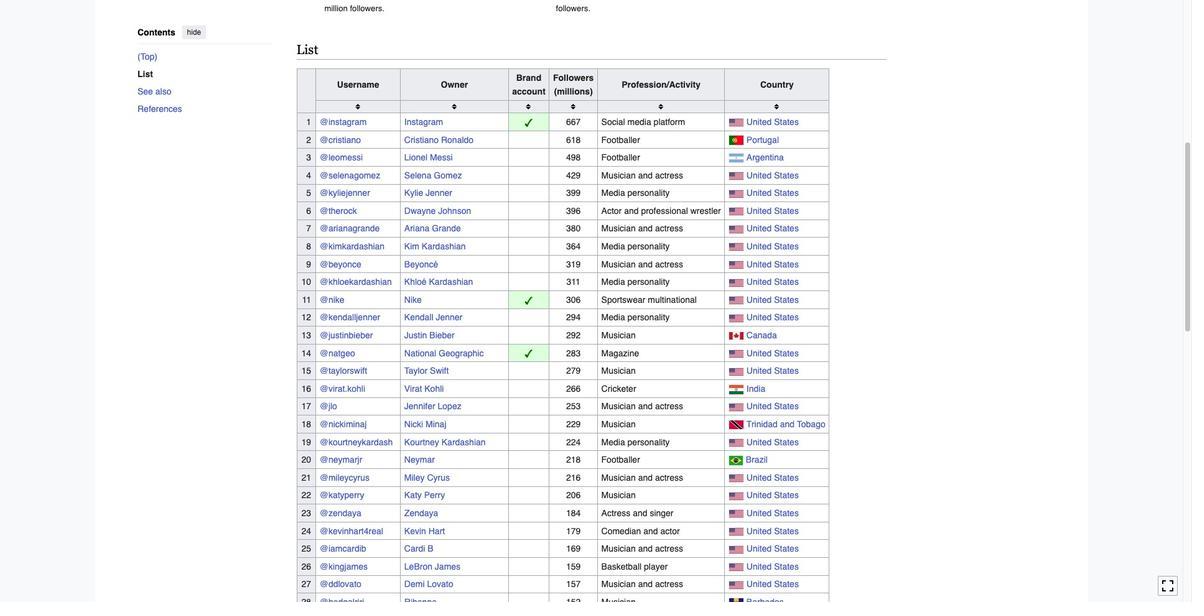 Task type: describe. For each thing, give the bounding box(es) containing it.
11 musician from the top
[[602, 580, 636, 590]]

media personality for 364
[[602, 242, 670, 252]]

kendall
[[405, 313, 434, 323]]

399
[[567, 188, 581, 198]]

musician and actress for 216
[[602, 473, 684, 483]]

selena gomez
[[405, 170, 462, 180]]

fullscreen image
[[1162, 580, 1175, 593]]

actress
[[602, 509, 631, 519]]

united for 283
[[747, 348, 772, 358]]

gomez
[[434, 170, 462, 180]]

actress for 169
[[656, 544, 684, 554]]

united states for 396
[[747, 206, 799, 216]]

253
[[567, 402, 581, 412]]

nicki minaj link
[[405, 420, 447, 430]]

@arianagrande link
[[320, 224, 380, 234]]

states for 364
[[775, 242, 799, 252]]

united states link for 157
[[747, 580, 799, 590]]

@ddlovato link
[[320, 580, 362, 590]]

@kourtneykardash
[[320, 437, 393, 447]]

united for 184
[[747, 509, 772, 519]]

@beyonce link
[[320, 259, 362, 269]]

and for 157
[[639, 580, 653, 590]]

lionel messi
[[405, 153, 453, 163]]

266
[[567, 384, 581, 394]]

united for 206
[[747, 491, 772, 501]]

hart
[[429, 526, 445, 536]]

united states for 667
[[747, 117, 799, 127]]

united states link for 311
[[747, 277, 799, 287]]

lionel
[[405, 153, 428, 163]]

united states link for 364
[[747, 242, 799, 252]]

united states link for 184
[[747, 509, 799, 519]]

@jlo link
[[320, 402, 337, 412]]

united states link for 667
[[747, 117, 799, 127]]

zendaya
[[405, 509, 438, 519]]

united for 380
[[747, 224, 772, 234]]

states for 380
[[775, 224, 799, 234]]

united for 667
[[747, 117, 772, 127]]

306
[[567, 295, 581, 305]]

united for 396
[[747, 206, 772, 216]]

footballer for 218
[[602, 455, 641, 465]]

united states for 279
[[747, 366, 799, 376]]

lopez
[[438, 402, 462, 412]]

ariana grande link
[[405, 224, 461, 234]]

united states link for 283
[[747, 348, 799, 358]]

@natgeo
[[320, 348, 355, 358]]

@cristiano
[[320, 135, 361, 145]]

and for 216
[[639, 473, 653, 483]]

2 musician from the top
[[602, 224, 636, 234]]

0 vertical spatial list
[[297, 42, 319, 57]]

states for 224
[[775, 437, 799, 447]]

united for 224
[[747, 437, 772, 447]]

and for 253
[[639, 402, 653, 412]]

united for 169
[[747, 544, 772, 554]]

country
[[761, 80, 794, 89]]

united for 157
[[747, 580, 772, 590]]

@kingjames link
[[320, 562, 368, 572]]

@zendaya link
[[320, 509, 362, 519]]

united states link for 216
[[747, 473, 799, 483]]

states for 169
[[775, 544, 799, 554]]

united states for 429
[[747, 170, 799, 180]]

@jlo
[[320, 402, 337, 412]]

cricketer
[[602, 384, 637, 394]]

states for 283
[[775, 348, 799, 358]]

national geographic link
[[405, 348, 484, 358]]

157
[[567, 580, 581, 590]]

comedian
[[602, 526, 641, 536]]

miley
[[405, 473, 425, 483]]

musician and actress for 380
[[602, 224, 684, 234]]

musician and actress for 429
[[602, 170, 684, 180]]

6 musician from the top
[[602, 402, 636, 412]]

james
[[435, 562, 461, 572]]

380
[[567, 224, 581, 234]]

actress for 319
[[656, 259, 684, 269]]

united for 294
[[747, 313, 772, 323]]

actress for 157
[[656, 580, 684, 590]]

@nike
[[320, 295, 345, 305]]

yes image for 306
[[525, 297, 533, 305]]

9 musician from the top
[[602, 491, 636, 501]]

references
[[137, 104, 182, 114]]

united for 399
[[747, 188, 772, 198]]

brazil
[[746, 455, 768, 465]]

311
[[567, 277, 581, 287]]

@mileycyrus
[[320, 473, 370, 483]]

kohli
[[425, 384, 444, 394]]

united states for 224
[[747, 437, 799, 447]]

media for 311
[[602, 277, 625, 287]]

states for 157
[[775, 580, 799, 590]]

@kendalljenner
[[320, 313, 380, 323]]

lionel messi link
[[405, 153, 453, 163]]

jenner for kylie jenner
[[426, 188, 453, 198]]

@kingjames
[[320, 562, 368, 572]]

279
[[567, 366, 581, 376]]

ariana
[[405, 224, 430, 234]]

united states for 206
[[747, 491, 799, 501]]

and for 380
[[639, 224, 653, 234]]

@nickiminaj link
[[320, 420, 367, 430]]

footballer for 618
[[602, 135, 641, 145]]

portugal link
[[747, 135, 779, 145]]

@kourtneykardash link
[[320, 437, 393, 447]]

united for 216
[[747, 473, 772, 483]]

united states for 169
[[747, 544, 799, 554]]

kardashian for kourtney kardashian
[[442, 437, 486, 447]]

swift
[[430, 366, 449, 376]]

media personality for 311
[[602, 277, 670, 287]]

argentina link
[[747, 153, 784, 163]]

sportswear multinational
[[602, 295, 697, 305]]

actress and singer
[[602, 509, 674, 519]]

neymar link
[[405, 455, 435, 465]]

comedian and actor
[[602, 526, 680, 536]]

kendall jenner link
[[405, 313, 463, 323]]

united for 311
[[747, 277, 772, 287]]

see
[[137, 86, 153, 96]]

1 vertical spatial list
[[137, 69, 153, 79]]

@kyliejenner link
[[320, 188, 370, 198]]

184
[[567, 509, 581, 519]]

and for 184
[[633, 509, 648, 519]]

united states for 159
[[747, 562, 799, 572]]

khloé kardashian
[[405, 277, 473, 287]]

cristiano ronaldo link
[[405, 135, 474, 145]]

kylie
[[405, 188, 423, 198]]

united states link for 253
[[747, 402, 799, 412]]

national geographic
[[405, 348, 484, 358]]

united states for 364
[[747, 242, 799, 252]]

united states for 253
[[747, 402, 799, 412]]

magazine
[[602, 348, 640, 358]]

media personality for 224
[[602, 437, 670, 447]]

united states link for 279
[[747, 366, 799, 376]]

grande
[[432, 224, 461, 234]]

@leomessi
[[320, 153, 363, 163]]

and for 179
[[644, 526, 658, 536]]

1 musician from the top
[[602, 170, 636, 180]]

minaj
[[426, 420, 447, 430]]

references link
[[137, 100, 272, 117]]

cyrus
[[427, 473, 450, 483]]

footballer for 498
[[602, 153, 641, 163]]

@neymarjr link
[[320, 455, 363, 465]]

sportswear
[[602, 295, 646, 305]]

united states link for 396
[[747, 206, 799, 216]]

7 musician from the top
[[602, 420, 636, 430]]

and for 396
[[625, 206, 639, 216]]

states for 294
[[775, 313, 799, 323]]

@mileycyrus link
[[320, 473, 370, 483]]

b
[[428, 544, 434, 554]]

3 musician from the top
[[602, 259, 636, 269]]

429
[[567, 170, 581, 180]]

actress for 253
[[656, 402, 684, 412]]

united states for 399
[[747, 188, 799, 198]]

10 musician from the top
[[602, 544, 636, 554]]

brand account
[[512, 73, 546, 96]]

@instagram link
[[320, 117, 367, 127]]

united states link for 380
[[747, 224, 799, 234]]

national
[[405, 348, 437, 358]]

and for 429
[[639, 170, 653, 180]]

katy perry link
[[405, 491, 445, 501]]

@virat.kohli
[[320, 384, 365, 394]]

brand
[[517, 73, 542, 83]]

basketball
[[602, 562, 642, 572]]

actor and professional wrestler
[[602, 206, 721, 216]]



Task type: vqa. For each thing, say whether or not it's contained in the screenshot.
Media personality related to 224
yes



Task type: locate. For each thing, give the bounding box(es) containing it.
media up actor in the top of the page
[[602, 188, 625, 198]]

21 united states from the top
[[747, 580, 799, 590]]

and up actor and professional wrestler
[[639, 170, 653, 180]]

personality down actor and professional wrestler
[[628, 242, 670, 252]]

and up the sportswear multinational
[[639, 259, 653, 269]]

218
[[567, 455, 581, 465]]

kendall jenner
[[405, 313, 463, 323]]

justin bieber link
[[405, 331, 455, 341]]

9 united from the top
[[747, 295, 772, 305]]

actress for 380
[[656, 224, 684, 234]]

media personality down actor in the top of the page
[[602, 242, 670, 252]]

3 musician and actress from the top
[[602, 259, 684, 269]]

@katyperry
[[320, 491, 364, 501]]

and down actor and professional wrestler
[[639, 224, 653, 234]]

and down player
[[639, 580, 653, 590]]

united states link for 169
[[747, 544, 799, 554]]

4 media from the top
[[602, 313, 625, 323]]

@kevinhart4real link
[[320, 526, 383, 536]]

musician and actress down actor and professional wrestler
[[602, 224, 684, 234]]

@kimkardashian
[[320, 242, 385, 252]]

5 musician and actress from the top
[[602, 473, 684, 483]]

13 united states from the top
[[747, 402, 799, 412]]

demi lovato link
[[405, 580, 453, 590]]

united states link for 206
[[747, 491, 799, 501]]

12 united states from the top
[[747, 366, 799, 376]]

0 vertical spatial yes image
[[525, 119, 533, 127]]

yes image for 667
[[525, 119, 533, 127]]

selena gomez link
[[405, 170, 462, 180]]

@instagram
[[320, 117, 367, 127]]

states for 311
[[775, 277, 799, 287]]

@virat.kohli link
[[320, 384, 365, 394]]

kim
[[405, 242, 420, 252]]

16 united from the top
[[747, 491, 772, 501]]

united states for 184
[[747, 509, 799, 519]]

1 united states from the top
[[747, 117, 799, 127]]

canada link
[[747, 331, 778, 341]]

zendaya link
[[405, 509, 438, 519]]

3 media personality from the top
[[602, 277, 670, 287]]

kardashian down minaj
[[442, 437, 486, 447]]

7 musician and actress from the top
[[602, 580, 684, 590]]

292
[[567, 331, 581, 341]]

2 vertical spatial footballer
[[602, 455, 641, 465]]

@selenagomez link
[[320, 170, 380, 180]]

instagram link
[[405, 117, 443, 127]]

kourtney kardashian link
[[405, 437, 486, 447]]

united states link for 179
[[747, 526, 799, 536]]

18 united from the top
[[747, 526, 772, 536]]

216
[[567, 473, 581, 483]]

musician and actress for 157
[[602, 580, 684, 590]]

@therock
[[320, 206, 357, 216]]

musician and actress up actress and singer at right bottom
[[602, 473, 684, 483]]

4 united states from the top
[[747, 206, 799, 216]]

@iamcardib link
[[320, 544, 366, 554]]

united states link for 319
[[747, 259, 799, 269]]

united states for 283
[[747, 348, 799, 358]]

demi lovato
[[405, 580, 453, 590]]

19 united states from the top
[[747, 544, 799, 554]]

kardashian
[[422, 242, 466, 252], [429, 277, 473, 287], [442, 437, 486, 447]]

1 horizontal spatial list
[[297, 42, 319, 57]]

5 personality from the top
[[628, 437, 670, 447]]

20 united from the top
[[747, 562, 772, 572]]

11 united from the top
[[747, 348, 772, 358]]

2 yes image from the top
[[525, 297, 533, 305]]

kevin
[[405, 526, 426, 536]]

media personality for 399
[[602, 188, 670, 198]]

kim kardashian link
[[405, 242, 466, 252]]

9 united states from the top
[[747, 295, 799, 305]]

portugal
[[747, 135, 779, 145]]

0 vertical spatial footballer
[[602, 135, 641, 145]]

united states link for 224
[[747, 437, 799, 447]]

and up comedian and actor
[[633, 509, 648, 519]]

@zendaya
[[320, 509, 362, 519]]

13 united states link from the top
[[747, 402, 799, 412]]

9 united states link from the top
[[747, 295, 799, 305]]

dwayne johnson link
[[405, 206, 471, 216]]

kim kardashian
[[405, 242, 466, 252]]

5 united from the top
[[747, 224, 772, 234]]

united states for 380
[[747, 224, 799, 234]]

and right actor in the top of the page
[[625, 206, 639, 216]]

kylie jenner
[[405, 188, 453, 198]]

united states link for 159
[[747, 562, 799, 572]]

@kevinhart4real
[[320, 526, 383, 536]]

personality for 399
[[628, 188, 670, 198]]

1 musician and actress from the top
[[602, 170, 684, 180]]

united states link for 399
[[747, 188, 799, 198]]

beyoncé link
[[405, 259, 438, 269]]

states for 184
[[775, 509, 799, 519]]

media for 364
[[602, 242, 625, 252]]

neymar
[[405, 455, 435, 465]]

and for 319
[[639, 259, 653, 269]]

169
[[567, 544, 581, 554]]

states for 319
[[775, 259, 799, 269]]

11 united states from the top
[[747, 348, 799, 358]]

singer
[[650, 509, 674, 519]]

4 states from the top
[[775, 206, 799, 216]]

15 united states link from the top
[[747, 473, 799, 483]]

bieber
[[430, 331, 455, 341]]

2 vertical spatial kardashian
[[442, 437, 486, 447]]

taylor swift
[[405, 366, 449, 376]]

and left actor
[[644, 526, 658, 536]]

206
[[567, 491, 581, 501]]

nicki
[[405, 420, 423, 430]]

yes image left 306
[[525, 297, 533, 305]]

media up sportswear
[[602, 277, 625, 287]]

musician and actress for 319
[[602, 259, 684, 269]]

trinidad and tobago
[[747, 420, 826, 430]]

ronaldo
[[441, 135, 474, 145]]

see also link
[[137, 83, 272, 100]]

personality for 364
[[628, 242, 670, 252]]

footballer
[[602, 135, 641, 145], [602, 153, 641, 163], [602, 455, 641, 465]]

united states link for 429
[[747, 170, 799, 180]]

5 musician from the top
[[602, 366, 636, 376]]

states for 216
[[775, 473, 799, 483]]

dwayne
[[405, 206, 436, 216]]

10 united states link from the top
[[747, 313, 799, 323]]

yes image
[[525, 350, 533, 358]]

159
[[567, 562, 581, 572]]

media personality down "cricketer"
[[602, 437, 670, 447]]

katy
[[405, 491, 422, 501]]

12 united from the top
[[747, 366, 772, 376]]

media down actor in the top of the page
[[602, 242, 625, 252]]

@taylorswift link
[[320, 366, 367, 376]]

@taylorswift
[[320, 366, 367, 376]]

15 states from the top
[[775, 473, 799, 483]]

20 states from the top
[[775, 562, 799, 572]]

musician and actress down "cricketer"
[[602, 402, 684, 412]]

18 united states link from the top
[[747, 526, 799, 536]]

musician and actress for 169
[[602, 544, 684, 554]]

player
[[644, 562, 668, 572]]

5 media from the top
[[602, 437, 625, 447]]

united for 279
[[747, 366, 772, 376]]

personality down the sportswear multinational
[[628, 313, 670, 323]]

1 vertical spatial jenner
[[436, 313, 463, 323]]

8 united from the top
[[747, 277, 772, 287]]

jenner up bieber
[[436, 313, 463, 323]]

3 footballer from the top
[[602, 455, 641, 465]]

3 united states from the top
[[747, 188, 799, 198]]

jenner up dwayne johnson link
[[426, 188, 453, 198]]

8 musician from the top
[[602, 473, 636, 483]]

united states link for 306
[[747, 295, 799, 305]]

21 united states link from the top
[[747, 580, 799, 590]]

1 vertical spatial footballer
[[602, 153, 641, 163]]

@neymarjr
[[320, 455, 363, 465]]

actor
[[602, 206, 622, 216]]

4 musician from the top
[[602, 331, 636, 341]]

kardashian down grande on the left of page
[[422, 242, 466, 252]]

media personality down sportswear
[[602, 313, 670, 323]]

profession/activity
[[622, 80, 701, 89]]

1 personality from the top
[[628, 188, 670, 198]]

13 united from the top
[[747, 402, 772, 412]]

16 states from the top
[[775, 491, 799, 501]]

618
[[567, 135, 581, 145]]

actress for 429
[[656, 170, 684, 180]]

united for 179
[[747, 526, 772, 536]]

canada
[[747, 331, 778, 341]]

media personality
[[602, 188, 670, 198], [602, 242, 670, 252], [602, 277, 670, 287], [602, 313, 670, 323], [602, 437, 670, 447]]

perry
[[424, 491, 445, 501]]

yes image
[[525, 119, 533, 127], [525, 297, 533, 305]]

20 united states from the top
[[747, 562, 799, 572]]

2 musician and actress from the top
[[602, 224, 684, 234]]

15 united from the top
[[747, 473, 772, 483]]

geographic
[[439, 348, 484, 358]]

ariana grande
[[405, 224, 461, 234]]

6 actress from the top
[[656, 544, 684, 554]]

professional
[[641, 206, 688, 216]]

personality up actor and professional wrestler
[[628, 188, 670, 198]]

kardashian for khloé kardashian
[[429, 277, 473, 287]]

musician and actress down basketball player
[[602, 580, 684, 590]]

personality down "cricketer"
[[628, 437, 670, 447]]

personality up the sportswear multinational
[[628, 277, 670, 287]]

united for 159
[[747, 562, 772, 572]]

16 united states from the top
[[747, 491, 799, 501]]

personality for 311
[[628, 277, 670, 287]]

brazil link
[[746, 455, 768, 465]]

taylor
[[405, 366, 428, 376]]

15 united states from the top
[[747, 473, 799, 483]]

actress for 216
[[656, 473, 684, 483]]

personality
[[628, 188, 670, 198], [628, 242, 670, 252], [628, 277, 670, 287], [628, 313, 670, 323], [628, 437, 670, 447]]

1 states from the top
[[775, 117, 799, 127]]

2 united states from the top
[[747, 170, 799, 180]]

1 media from the top
[[602, 188, 625, 198]]

5 united states from the top
[[747, 224, 799, 234]]

basketball player
[[602, 562, 668, 572]]

7 united from the top
[[747, 259, 772, 269]]

1 media personality from the top
[[602, 188, 670, 198]]

7 states from the top
[[775, 259, 799, 269]]

17 united states from the top
[[747, 509, 799, 519]]

and for 169
[[639, 544, 653, 554]]

7 united states link from the top
[[747, 259, 799, 269]]

united for 429
[[747, 170, 772, 180]]

3 united from the top
[[747, 188, 772, 198]]

social media platform
[[602, 117, 686, 127]]

kardashian for kim kardashian
[[422, 242, 466, 252]]

21 states from the top
[[775, 580, 799, 590]]

19 united from the top
[[747, 544, 772, 554]]

personality for 224
[[628, 437, 670, 447]]

yes image down account on the left
[[525, 119, 533, 127]]

and down comedian and actor
[[639, 544, 653, 554]]

1 footballer from the top
[[602, 135, 641, 145]]

media down sportswear
[[602, 313, 625, 323]]

1 vertical spatial yes image
[[525, 297, 533, 305]]

20 united states link from the top
[[747, 562, 799, 572]]

498
[[567, 153, 581, 163]]

6 states from the top
[[775, 242, 799, 252]]

kourtney kardashian
[[405, 437, 486, 447]]

0 vertical spatial kardashian
[[422, 242, 466, 252]]

media for 399
[[602, 188, 625, 198]]

see also
[[137, 86, 171, 96]]

media personality up sportswear
[[602, 277, 670, 287]]

lebron james
[[405, 562, 461, 572]]

kevin hart
[[405, 526, 445, 536]]

19 united states link from the top
[[747, 544, 799, 554]]

8 states from the top
[[775, 277, 799, 287]]

united states for 306
[[747, 295, 799, 305]]

19 states from the top
[[775, 544, 799, 554]]

6 united from the top
[[747, 242, 772, 252]]

musician and actress for 253
[[602, 402, 684, 412]]

and left tobago at bottom
[[781, 420, 795, 430]]

and up actress and singer at right bottom
[[639, 473, 653, 483]]

united states link for 294
[[747, 313, 799, 323]]

@kyliejenner
[[320, 188, 370, 198]]

5 united states link from the top
[[747, 224, 799, 234]]

4 actress from the top
[[656, 402, 684, 412]]

2 personality from the top
[[628, 242, 670, 252]]

10 states from the top
[[775, 313, 799, 323]]

personality for 294
[[628, 313, 670, 323]]

4 media personality from the top
[[602, 313, 670, 323]]

14 united states link from the top
[[747, 437, 799, 447]]

united states for 216
[[747, 473, 799, 483]]

5 actress from the top
[[656, 473, 684, 483]]

0 horizontal spatial list
[[137, 69, 153, 79]]

instagram
[[405, 117, 443, 127]]

6 united states link from the top
[[747, 242, 799, 252]]

states for 306
[[775, 295, 799, 305]]

8 united states link from the top
[[747, 277, 799, 287]]

and down the magazine
[[639, 402, 653, 412]]

1 vertical spatial kardashian
[[429, 277, 473, 287]]

2 media personality from the top
[[602, 242, 670, 252]]

0 vertical spatial jenner
[[426, 188, 453, 198]]

4 united from the top
[[747, 206, 772, 216]]

virat kohli
[[405, 384, 444, 394]]

1 yes image from the top
[[525, 119, 533, 127]]

musician and actress up actor and professional wrestler
[[602, 170, 684, 180]]

united for 319
[[747, 259, 772, 269]]

2 united from the top
[[747, 170, 772, 180]]

united states for 179
[[747, 526, 799, 536]]

united states for 319
[[747, 259, 799, 269]]

media right 224
[[602, 437, 625, 447]]

media for 294
[[602, 313, 625, 323]]

14 united from the top
[[747, 437, 772, 447]]

media for 224
[[602, 437, 625, 447]]

5 media personality from the top
[[602, 437, 670, 447]]

states for 206
[[775, 491, 799, 501]]

united states for 157
[[747, 580, 799, 590]]

musician and actress down comedian and actor
[[602, 544, 684, 554]]

cardi
[[405, 544, 425, 554]]

18 states from the top
[[775, 526, 799, 536]]

14 states from the top
[[775, 437, 799, 447]]

4 personality from the top
[[628, 313, 670, 323]]

4 musician and actress from the top
[[602, 402, 684, 412]]

3 actress from the top
[[656, 259, 684, 269]]

united for 364
[[747, 242, 772, 252]]

17 united states link from the top
[[747, 509, 799, 519]]

contents
[[137, 27, 175, 37]]

united states for 294
[[747, 313, 799, 323]]

12 united states link from the top
[[747, 366, 799, 376]]

states for 253
[[775, 402, 799, 412]]

united states link
[[747, 117, 799, 127], [747, 170, 799, 180], [747, 188, 799, 198], [747, 206, 799, 216], [747, 224, 799, 234], [747, 242, 799, 252], [747, 259, 799, 269], [747, 277, 799, 287], [747, 295, 799, 305], [747, 313, 799, 323], [747, 348, 799, 358], [747, 366, 799, 376], [747, 402, 799, 412], [747, 437, 799, 447], [747, 473, 799, 483], [747, 491, 799, 501], [747, 509, 799, 519], [747, 526, 799, 536], [747, 544, 799, 554], [747, 562, 799, 572], [747, 580, 799, 590]]

1 united from the top
[[747, 117, 772, 127]]

justin
[[405, 331, 427, 341]]

media personality up actor in the top of the page
[[602, 188, 670, 198]]

kevin hart link
[[405, 526, 445, 536]]

jennifer lopez
[[405, 402, 462, 412]]

states for 399
[[775, 188, 799, 198]]

states for 396
[[775, 206, 799, 216]]

media personality for 294
[[602, 313, 670, 323]]

6 united states from the top
[[747, 242, 799, 252]]

4 united states link from the top
[[747, 206, 799, 216]]

2 actress from the top
[[656, 224, 684, 234]]

hide
[[187, 28, 201, 37]]

united states for 311
[[747, 277, 799, 287]]

kardashian down beyoncé link
[[429, 277, 473, 287]]

musician and actress up the sportswear multinational
[[602, 259, 684, 269]]

14 united states from the top
[[747, 437, 799, 447]]

demi
[[405, 580, 425, 590]]

musician
[[602, 170, 636, 180], [602, 224, 636, 234], [602, 259, 636, 269], [602, 331, 636, 341], [602, 366, 636, 376], [602, 402, 636, 412], [602, 420, 636, 430], [602, 473, 636, 483], [602, 491, 636, 501], [602, 544, 636, 554], [602, 580, 636, 590]]

11 states from the top
[[775, 348, 799, 358]]

9 states from the top
[[775, 295, 799, 305]]



